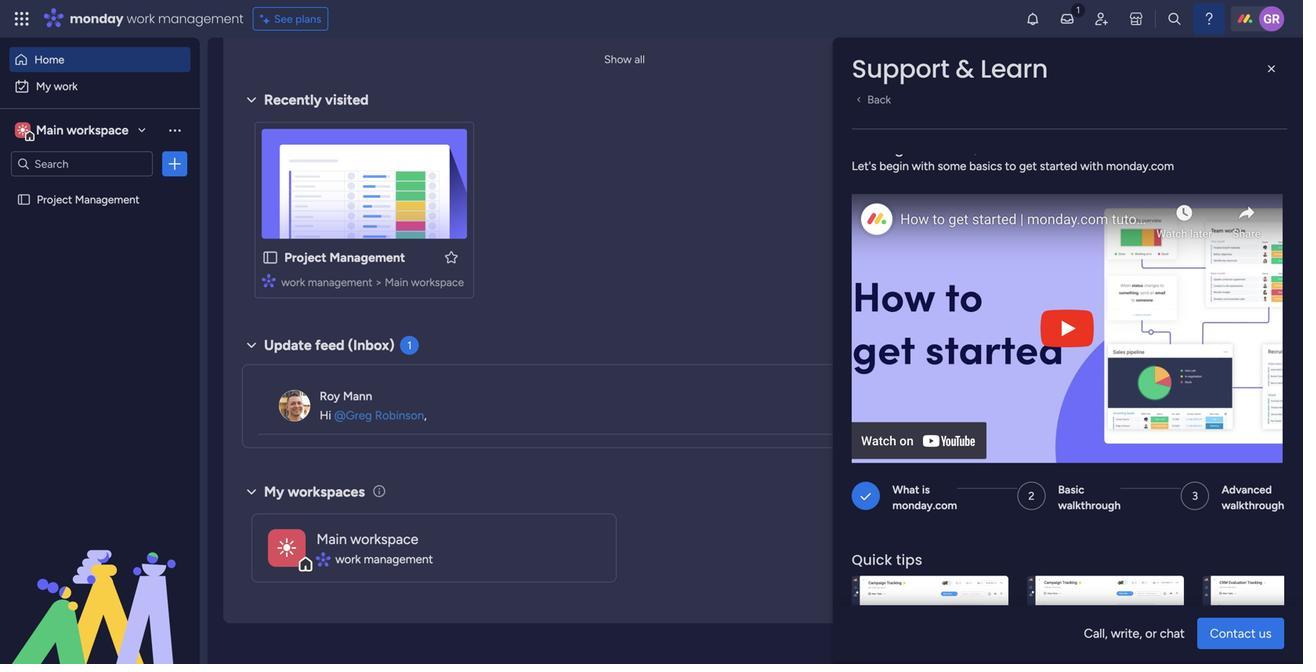 Task type: locate. For each thing, give the bounding box(es) containing it.
0 vertical spatial get
[[1020, 159, 1038, 173]]

0 vertical spatial monday.com
[[1107, 159, 1175, 173]]

us
[[1260, 626, 1273, 641]]

update
[[264, 337, 312, 354]]

my for my work
[[36, 80, 51, 93]]

templates down the workflow on the top
[[1126, 146, 1182, 161]]

explore templates
[[1112, 181, 1213, 195]]

templates right explore
[[1157, 181, 1213, 195]]

boost your workflow in minutes with ready-made templates
[[1055, 127, 1259, 161]]

monday.com right how at the right top of the page
[[1161, 294, 1224, 308]]

& left inspired
[[1080, 231, 1088, 246]]

contact left us
[[1211, 626, 1257, 641]]

started up how at the right top of the page
[[1149, 276, 1185, 290]]

0 vertical spatial contact
[[1107, 427, 1148, 440]]

management for work management
[[364, 552, 433, 566]]

help inside help center learn and get support
[[1107, 352, 1131, 365]]

my right close my workspaces icon
[[264, 483, 284, 500]]

workspace image
[[17, 122, 28, 139]]

0 vertical spatial workspace
[[67, 123, 129, 138]]

1 vertical spatial monday.com
[[1161, 294, 1224, 308]]

(inbox)
[[348, 337, 395, 354]]

help for help
[[1237, 624, 1265, 640]]

0 vertical spatial started
[[1041, 159, 1078, 173]]

0 horizontal spatial main
[[36, 123, 64, 138]]

add to favorites image
[[444, 249, 459, 265]]

1 horizontal spatial started
[[1149, 276, 1185, 290]]

management inside list box
[[75, 193, 140, 206]]

workspace image
[[15, 122, 31, 139], [268, 529, 306, 567], [278, 534, 296, 562]]

monday work management
[[70, 10, 244, 27]]

getting started element
[[1045, 261, 1280, 323]]

2 vertical spatial management
[[364, 552, 433, 566]]

0 horizontal spatial main workspace
[[36, 123, 129, 138]]

learn for support & learn
[[981, 51, 1049, 86]]

templates image image
[[1059, 5, 1266, 113]]

0 horizontal spatial public board image
[[16, 192, 31, 207]]

contact us
[[1211, 626, 1273, 641]]

learn inside help center learn and get support
[[1107, 370, 1134, 383]]

project down search in workspace field
[[37, 193, 72, 206]]

options image
[[167, 156, 183, 172]]

work right "monday"
[[127, 10, 155, 27]]

1 vertical spatial management
[[308, 276, 373, 289]]

lottie animation element
[[0, 506, 200, 664]]

my workspaces
[[264, 483, 365, 500]]

workspace down the add to favorites icon
[[411, 276, 464, 289]]

main right workspace image
[[36, 123, 64, 138]]

2 vertical spatial workspace
[[351, 531, 419, 547]]

public board image
[[16, 192, 31, 207], [262, 249, 279, 266]]

main right >
[[385, 276, 409, 289]]

1 vertical spatial help
[[1237, 624, 1265, 640]]

work up "update"
[[281, 276, 305, 289]]

get left inspired
[[1091, 231, 1110, 246]]

get right to
[[1020, 159, 1038, 173]]

project management up work management > main workspace
[[285, 250, 405, 265]]

3 button
[[1182, 482, 1210, 510]]

0 horizontal spatial walkthrough
[[1059, 499, 1121, 512]]

0 vertical spatial project management
[[37, 193, 140, 206]]

0 horizontal spatial help
[[1107, 352, 1131, 365]]

my for my workspaces
[[264, 483, 284, 500]]

monday.com up explore
[[1107, 159, 1175, 173]]

sales
[[1151, 427, 1176, 440], [1154, 445, 1178, 458]]

1 horizontal spatial management
[[330, 250, 405, 265]]

management for work management > main workspace
[[308, 276, 373, 289]]

monday marketplace image
[[1129, 11, 1145, 27]]

1 vertical spatial contact
[[1211, 626, 1257, 641]]

with right minutes
[[1234, 127, 1259, 142]]

my down home
[[36, 80, 51, 93]]

sales up meet our sales experts
[[1151, 427, 1176, 440]]

project management
[[37, 193, 140, 206], [285, 250, 405, 265]]

feed
[[315, 337, 345, 354]]

monday.com down is
[[893, 499, 958, 512]]

what is monday.com
[[893, 483, 958, 512]]

with inside 'boost your workflow in minutes with ready-made templates'
[[1234, 127, 1259, 142]]

tips
[[897, 550, 923, 570]]

work
[[127, 10, 155, 27], [54, 80, 78, 93], [281, 276, 305, 289], [336, 552, 361, 566]]

main workspace
[[36, 123, 129, 138], [317, 531, 419, 547]]

2 walkthrough from the left
[[1222, 499, 1285, 512]]

work down workspaces
[[336, 552, 361, 566]]

quick tips
[[852, 550, 923, 570]]

center
[[1133, 352, 1166, 365]]

get
[[1020, 159, 1038, 173], [1091, 231, 1110, 246], [1158, 370, 1174, 383]]

learn
[[981, 51, 1049, 86], [1045, 231, 1077, 246], [1107, 294, 1134, 308], [1107, 370, 1134, 383]]

1 vertical spatial project
[[285, 250, 327, 265]]

with down your
[[1081, 159, 1104, 173]]

0 horizontal spatial contact
[[1107, 427, 1148, 440]]

2 horizontal spatial get
[[1158, 370, 1174, 383]]

contact inside button
[[1211, 626, 1257, 641]]

1 horizontal spatial project management
[[285, 250, 405, 265]]

1 horizontal spatial get
[[1091, 231, 1110, 246]]

2 vertical spatial monday.com
[[893, 499, 958, 512]]

1 horizontal spatial main
[[317, 531, 347, 547]]

1 vertical spatial public board image
[[262, 249, 279, 266]]

work inside option
[[54, 80, 78, 93]]

1 vertical spatial project management
[[285, 250, 405, 265]]

0 horizontal spatial &
[[956, 51, 975, 86]]

experts
[[1181, 445, 1218, 458]]

help button
[[1224, 619, 1279, 645]]

show all
[[604, 53, 645, 66]]

1 horizontal spatial my
[[264, 483, 284, 500]]

contact
[[1107, 427, 1148, 440], [1211, 626, 1257, 641]]

project up work management > main workspace
[[285, 250, 327, 265]]

2 horizontal spatial with
[[1234, 127, 1259, 142]]

public board image inside project management list box
[[16, 192, 31, 207]]

0 vertical spatial help
[[1107, 352, 1131, 365]]

& for support
[[956, 51, 975, 86]]

management up work management > main workspace
[[330, 250, 405, 265]]

select product image
[[14, 11, 30, 27]]

support & learn
[[852, 51, 1049, 86]]

close recently visited image
[[242, 91, 261, 109]]

&
[[956, 51, 975, 86], [1080, 231, 1088, 246]]

option
[[0, 185, 200, 189]]

walkthrough down advanced
[[1222, 499, 1285, 512]]

Search in workspace field
[[33, 155, 131, 173]]

& right support
[[956, 51, 975, 86]]

started down the boost
[[1041, 159, 1078, 173]]

monday.com
[[1107, 159, 1175, 173], [1161, 294, 1224, 308], [893, 499, 958, 512]]

is
[[923, 483, 931, 496]]

0 vertical spatial management
[[75, 193, 140, 206]]

chat
[[1161, 626, 1186, 641]]

1 horizontal spatial main workspace
[[317, 531, 419, 547]]

sales right our
[[1154, 445, 1178, 458]]

0 vertical spatial public board image
[[16, 192, 31, 207]]

help image
[[1202, 11, 1218, 27]]

let's
[[852, 159, 877, 173]]

1 vertical spatial &
[[1080, 231, 1088, 246]]

1 vertical spatial main
[[385, 276, 409, 289]]

contact up 'meet' on the bottom right of the page
[[1107, 427, 1148, 440]]

workspace inside workspace selection element
[[67, 123, 129, 138]]

0 vertical spatial templates
[[1126, 146, 1182, 161]]

main
[[36, 123, 64, 138], [385, 276, 409, 289], [317, 531, 347, 547]]

contact for contact us
[[1211, 626, 1257, 641]]

inspired
[[1113, 231, 1158, 246]]

0 horizontal spatial get
[[1020, 159, 1038, 173]]

2 vertical spatial get
[[1158, 370, 1174, 383]]

learn left "and"
[[1107, 370, 1134, 383]]

1 vertical spatial started
[[1149, 276, 1185, 290]]

0 horizontal spatial project management
[[37, 193, 140, 206]]

2 horizontal spatial main
[[385, 276, 409, 289]]

workspace selection element
[[15, 121, 131, 141]]

monday
[[70, 10, 124, 27]]

0 horizontal spatial project
[[37, 193, 72, 206]]

management down search in workspace field
[[75, 193, 140, 206]]

help inside help button
[[1237, 624, 1265, 640]]

learn inside getting started learn how monday.com works
[[1107, 294, 1134, 308]]

boost
[[1055, 127, 1087, 142]]

basics
[[970, 159, 1003, 173]]

1 vertical spatial management
[[330, 250, 405, 265]]

quick
[[852, 550, 893, 570]]

management
[[75, 193, 140, 206], [330, 250, 405, 265]]

1 vertical spatial templates
[[1157, 181, 1213, 195]]

& for learn
[[1080, 231, 1088, 246]]

learn for help center learn and get support
[[1107, 370, 1134, 383]]

main workspace button
[[11, 117, 153, 143]]

1 vertical spatial my
[[264, 483, 284, 500]]

hi
[[852, 138, 866, 158]]

1 horizontal spatial help
[[1237, 624, 1265, 640]]

search everything image
[[1167, 11, 1183, 27]]

home option
[[9, 47, 191, 72]]

help left center
[[1107, 352, 1131, 365]]

help right chat
[[1237, 624, 1265, 640]]

walkthrough
[[1059, 499, 1121, 512], [1222, 499, 1285, 512]]

my inside option
[[36, 80, 51, 93]]

0 vertical spatial &
[[956, 51, 975, 86]]

1 vertical spatial workspace
[[411, 276, 464, 289]]

0 vertical spatial main workspace
[[36, 123, 129, 138]]

meet our sales experts
[[1107, 445, 1218, 458]]

learn down getting
[[1107, 294, 1134, 308]]

templates
[[1126, 146, 1182, 161], [1157, 181, 1213, 195]]

how
[[1137, 294, 1158, 308]]

workspace
[[67, 123, 129, 138], [411, 276, 464, 289], [351, 531, 419, 547]]

0 horizontal spatial started
[[1041, 159, 1078, 173]]

to
[[1006, 159, 1017, 173]]

learn down notifications icon
[[981, 51, 1049, 86]]

work management > main workspace
[[281, 276, 464, 289]]

roy mann
[[320, 389, 372, 403]]

get inside help center learn and get support
[[1158, 370, 1174, 383]]

1 horizontal spatial &
[[1080, 231, 1088, 246]]

project
[[37, 193, 72, 206], [285, 250, 327, 265]]

management
[[158, 10, 244, 27], [308, 276, 373, 289], [364, 552, 433, 566]]

my work link
[[9, 74, 191, 99]]

see plans
[[274, 12, 322, 25]]

monday.com inside getting started learn how monday.com works
[[1161, 294, 1224, 308]]

1 walkthrough from the left
[[1059, 499, 1121, 512]]

with down robinson,
[[912, 159, 935, 173]]

work down home
[[54, 80, 78, 93]]

show all button
[[598, 47, 652, 72]]

walkthrough down basic
[[1059, 499, 1121, 512]]

greg robinson image
[[1260, 6, 1285, 31]]

workspace up search in workspace field
[[67, 123, 129, 138]]

0 vertical spatial my
[[36, 80, 51, 93]]

workspace up work management
[[351, 531, 419, 547]]

get right "and"
[[1158, 370, 1174, 383]]

learn & get inspired
[[1045, 231, 1158, 246]]

main down workspaces
[[317, 531, 347, 547]]

main workspace up search in workspace field
[[36, 123, 129, 138]]

0 vertical spatial project
[[37, 193, 72, 206]]

main workspace up work management
[[317, 531, 419, 547]]

with for workflow
[[1234, 127, 1259, 142]]

help
[[1107, 352, 1131, 365], [1237, 624, 1265, 640]]

1 vertical spatial get
[[1091, 231, 1110, 246]]

get inside hi greg robinson, let's begin with some basics to get started with monday.com
[[1020, 159, 1038, 173]]

main inside workspace selection element
[[36, 123, 64, 138]]

help for help center learn and get support
[[1107, 352, 1131, 365]]

0 horizontal spatial management
[[75, 193, 140, 206]]

call,
[[1085, 626, 1109, 641]]

contact for contact sales
[[1107, 427, 1148, 440]]

1 horizontal spatial with
[[1081, 159, 1104, 173]]

0 vertical spatial main
[[36, 123, 64, 138]]

my
[[36, 80, 51, 93], [264, 483, 284, 500]]

0 horizontal spatial my
[[36, 80, 51, 93]]

project management down search in workspace field
[[37, 193, 140, 206]]

show
[[604, 53, 632, 66]]

0 horizontal spatial with
[[912, 159, 935, 173]]

1 horizontal spatial contact
[[1211, 626, 1257, 641]]

close my workspaces image
[[242, 482, 261, 501]]

in
[[1173, 127, 1183, 142]]

1 horizontal spatial walkthrough
[[1222, 499, 1285, 512]]



Task type: describe. For each thing, give the bounding box(es) containing it.
work management
[[336, 552, 433, 566]]

>
[[375, 276, 382, 289]]

close update feed (inbox) image
[[242, 336, 261, 355]]

see
[[274, 12, 293, 25]]

explore
[[1112, 181, 1154, 195]]

back button
[[852, 91, 896, 108]]

and
[[1137, 370, 1155, 383]]

getting
[[1107, 276, 1146, 290]]

all
[[635, 53, 645, 66]]

robinson,
[[909, 138, 978, 158]]

started inside getting started learn how monday.com works
[[1149, 276, 1185, 290]]

roy mann image
[[279, 390, 310, 421]]

workflow
[[1119, 127, 1170, 142]]

hi greg robinson, let's begin with some basics to get started with monday.com
[[852, 138, 1175, 173]]

update feed image
[[1060, 11, 1076, 27]]

0 vertical spatial sales
[[1151, 427, 1176, 440]]

made
[[1091, 146, 1123, 161]]

started inside hi greg robinson, let's begin with some basics to get started with monday.com
[[1041, 159, 1078, 173]]

2 button
[[1018, 482, 1046, 510]]

roy
[[320, 389, 340, 403]]

management for public board image inside the project management list box
[[75, 193, 140, 206]]

invite members image
[[1095, 11, 1110, 27]]

back
[[868, 93, 892, 106]]

support
[[852, 51, 950, 86]]

with for robinson,
[[912, 159, 935, 173]]

1 horizontal spatial public board image
[[262, 249, 279, 266]]

advanced walkthrough
[[1222, 483, 1285, 512]]

basic
[[1059, 483, 1085, 496]]

notifications image
[[1026, 11, 1041, 27]]

recently visited
[[264, 91, 369, 108]]

contact us button
[[1198, 618, 1285, 649]]

0 vertical spatial management
[[158, 10, 244, 27]]

advanced
[[1222, 483, 1273, 496]]

contact sales
[[1107, 427, 1176, 440]]

works
[[1227, 294, 1256, 308]]

plans
[[296, 12, 322, 25]]

workspaces
[[288, 483, 365, 500]]

write,
[[1112, 626, 1143, 641]]

help center learn and get support
[[1107, 352, 1216, 383]]

learn for getting started learn how monday.com works
[[1107, 294, 1134, 308]]

getting started learn how monday.com works
[[1107, 276, 1256, 308]]

templates inside 'boost your workflow in minutes with ready-made templates'
[[1126, 146, 1182, 161]]

project inside list box
[[37, 193, 72, 206]]

project management inside list box
[[37, 193, 140, 206]]

1 image
[[1072, 1, 1086, 18]]

or
[[1146, 626, 1158, 641]]

learn left inspired
[[1045, 231, 1077, 246]]

help center element
[[1045, 336, 1280, 399]]

management for the right public board image
[[330, 250, 405, 265]]

1 vertical spatial sales
[[1154, 445, 1178, 458]]

main workspace inside workspace selection element
[[36, 123, 129, 138]]

3
[[1193, 489, 1199, 503]]

update feed (inbox)
[[264, 337, 395, 354]]

project management list box
[[0, 183, 200, 425]]

meet
[[1107, 445, 1133, 458]]

1 horizontal spatial project
[[285, 250, 327, 265]]

call, write, or chat
[[1085, 626, 1186, 641]]

workspace image inside button
[[15, 122, 31, 139]]

basic walkthrough
[[1059, 483, 1121, 512]]

what
[[893, 483, 920, 496]]

explore templates button
[[1055, 172, 1271, 204]]

mann
[[343, 389, 372, 403]]

1
[[407, 339, 412, 352]]

support
[[1177, 370, 1216, 383]]

lottie animation image
[[0, 506, 200, 664]]

my work
[[36, 80, 78, 93]]

greg
[[870, 138, 905, 158]]

minutes
[[1186, 127, 1231, 142]]

monday.com inside button
[[893, 499, 958, 512]]

walkthrough for advanced
[[1222, 499, 1285, 512]]

begin
[[880, 159, 910, 173]]

1 vertical spatial main workspace
[[317, 531, 419, 547]]

walkthrough for basic
[[1059, 499, 1121, 512]]

monday.com inside hi greg robinson, let's begin with some basics to get started with monday.com
[[1107, 159, 1175, 173]]

what is monday.com button
[[852, 482, 958, 516]]

2 vertical spatial main
[[317, 531, 347, 547]]

templates inside button
[[1157, 181, 1213, 195]]

my work option
[[9, 74, 191, 99]]

some
[[938, 159, 967, 173]]

our
[[1135, 445, 1151, 458]]

your
[[1090, 127, 1115, 142]]

workspace options image
[[167, 122, 183, 138]]

home link
[[9, 47, 191, 72]]

home
[[34, 53, 64, 66]]

ready-
[[1055, 146, 1091, 161]]

2
[[1029, 489, 1035, 503]]

see plans button
[[253, 7, 329, 31]]

recently
[[264, 91, 322, 108]]

contact sales element
[[1045, 411, 1280, 474]]

visited
[[325, 91, 369, 108]]



Task type: vqa. For each thing, say whether or not it's contained in the screenshot.
Robinson,'s "With"
yes



